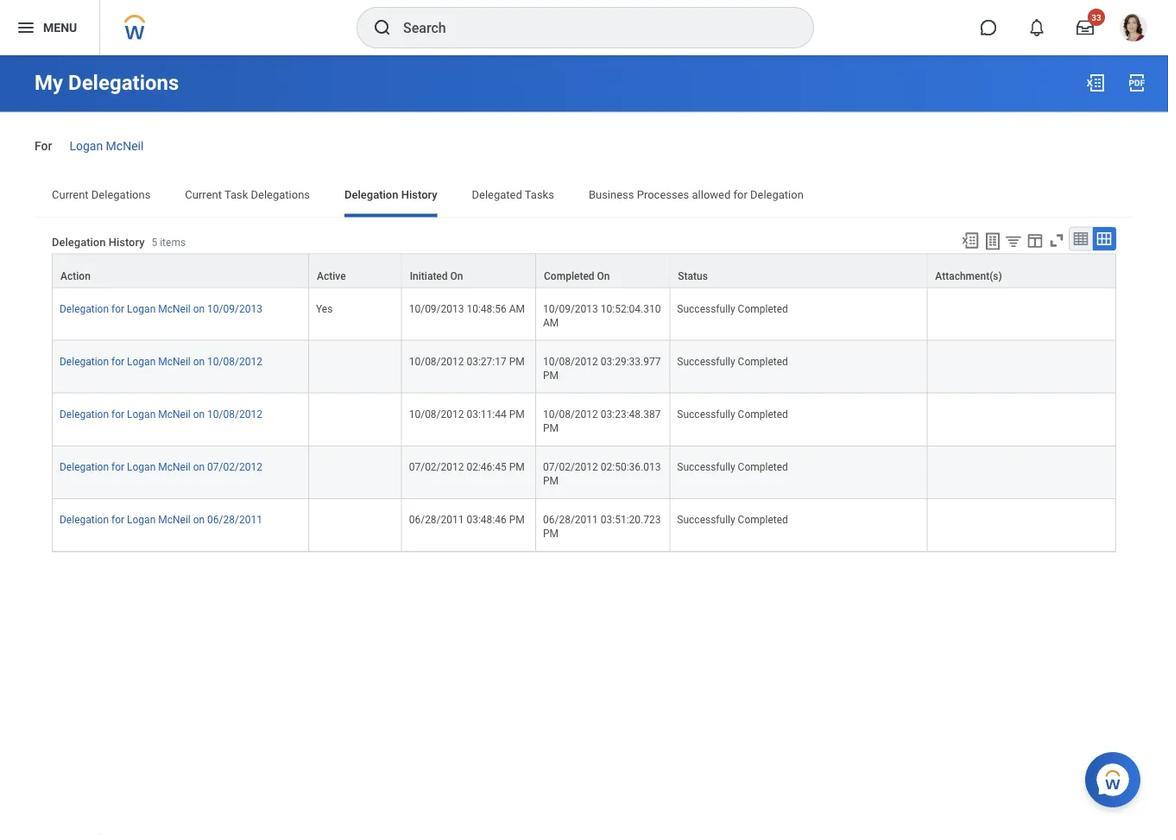 Task type: vqa. For each thing, say whether or not it's contained in the screenshot.
PM within the 06/28/2011 03:51:20.723 PM
yes



Task type: locate. For each thing, give the bounding box(es) containing it.
03:11:44
[[467, 408, 507, 420]]

view printable version (pdf) image
[[1127, 73, 1148, 93]]

on up delegation for logan mcneil on 06/28/2011 link in the bottom left of the page
[[193, 461, 205, 473]]

logan down delegation for logan mcneil on 10/09/2013
[[127, 355, 156, 368]]

allowed
[[692, 188, 731, 201]]

successfully completed element for 10/08/2012 03:29:33.977 pm
[[678, 352, 789, 368]]

2 delegation for logan mcneil on 10/08/2012 from the top
[[60, 408, 263, 420]]

07/02/2012 inside 'link'
[[207, 461, 263, 473]]

row down the 10/08/2012 03:29:33.977 pm
[[52, 394, 1117, 446]]

successfully completed element for 10/08/2012 03:23:48.387 pm
[[678, 405, 789, 420]]

3 row from the top
[[52, 341, 1117, 394]]

1 10/09/2013 from the left
[[207, 303, 263, 315]]

successfully right 03:23:48.387 at the right
[[678, 408, 736, 420]]

history for delegation history 5 items
[[109, 235, 145, 248]]

1 horizontal spatial am
[[543, 317, 559, 329]]

2 horizontal spatial 10/09/2013
[[543, 303, 599, 315]]

0 horizontal spatial on
[[451, 270, 464, 282]]

for inside tab list
[[734, 188, 748, 201]]

pm up 07/02/2012 02:50:36.013 pm
[[543, 422, 559, 434]]

1 horizontal spatial 10/09/2013
[[409, 303, 464, 315]]

1 on from the top
[[193, 303, 205, 315]]

successfully down status
[[678, 303, 736, 315]]

pm for 10/08/2012 03:23:48.387 pm
[[543, 422, 559, 434]]

successfully right 03:29:33.977
[[678, 355, 736, 368]]

mcneil down delegation for logan mcneil on 07/02/2012
[[158, 514, 191, 526]]

2 10/09/2013 from the left
[[409, 303, 464, 315]]

logan down action popup button
[[127, 303, 156, 315]]

am right 10:48:56
[[509, 303, 525, 315]]

logan down delegation for logan mcneil on 07/02/2012
[[127, 514, 156, 526]]

logan for 10/08/2012 03:11:44 pm
[[127, 408, 156, 420]]

1 vertical spatial delegation for logan mcneil on 10/08/2012
[[60, 408, 263, 420]]

successfully
[[678, 303, 736, 315], [678, 355, 736, 368], [678, 408, 736, 420], [678, 461, 736, 473], [678, 514, 736, 526]]

2 current from the left
[[185, 188, 222, 201]]

successfully right 03:51:20.723
[[678, 514, 736, 526]]

initiated
[[410, 270, 448, 282]]

tab list
[[35, 176, 1134, 217]]

row
[[52, 253, 1117, 288], [52, 288, 1117, 341], [52, 341, 1117, 394], [52, 394, 1117, 446], [52, 446, 1117, 499], [52, 499, 1117, 552]]

pm up 06/28/2011 03:51:20.723 pm
[[543, 475, 559, 487]]

1 vertical spatial history
[[109, 235, 145, 248]]

3 successfully completed element from the top
[[678, 405, 789, 420]]

0 vertical spatial delegation for logan mcneil on 10/08/2012
[[60, 355, 263, 368]]

1 horizontal spatial 07/02/2012
[[409, 461, 464, 473]]

on up delegation for logan mcneil on 07/02/2012 'link'
[[193, 408, 205, 420]]

3 successfully completed from the top
[[678, 408, 789, 420]]

table image
[[1073, 230, 1090, 247]]

row down 10/09/2013 10:52:04.310 am
[[52, 341, 1117, 394]]

2 row from the top
[[52, 288, 1117, 341]]

for down delegation for logan mcneil on 07/02/2012
[[111, 514, 124, 526]]

3 07/02/2012 from the left
[[543, 461, 599, 473]]

10/09/2013 down action popup button
[[207, 303, 263, 315]]

1 horizontal spatial on
[[597, 270, 610, 282]]

logan inside 'link'
[[127, 461, 156, 473]]

row containing delegation for logan mcneil on 10/09/2013
[[52, 288, 1117, 341]]

successfully for 10/09/2013 10:52:04.310 am
[[678, 303, 736, 315]]

successfully completed for 10/08/2012 03:23:48.387 pm
[[678, 408, 789, 420]]

33 button
[[1067, 9, 1106, 47]]

0 horizontal spatial 10/09/2013
[[207, 303, 263, 315]]

delegations
[[68, 70, 179, 95], [91, 188, 151, 201], [251, 188, 310, 201]]

delegations up delegation history 5 items on the top left of page
[[91, 188, 151, 201]]

10/08/2012
[[207, 355, 263, 368], [409, 355, 464, 368], [543, 355, 599, 368], [207, 408, 263, 420], [409, 408, 464, 420], [543, 408, 599, 420]]

mcneil down delegation for logan mcneil on 10/09/2013
[[158, 355, 191, 368]]

0 horizontal spatial 07/02/2012
[[207, 461, 263, 473]]

for up delegation for logan mcneil on 06/28/2011 link in the bottom left of the page
[[111, 461, 124, 473]]

delegation for logan mcneil on 07/02/2012
[[60, 461, 263, 473]]

on inside popup button
[[597, 270, 610, 282]]

toolbar
[[954, 227, 1117, 253]]

on right initiated
[[451, 270, 464, 282]]

on
[[451, 270, 464, 282], [597, 270, 610, 282]]

4 successfully completed element from the top
[[678, 458, 789, 473]]

history left 5
[[109, 235, 145, 248]]

1 horizontal spatial history
[[401, 188, 438, 201]]

pm for 10/08/2012 03:11:44 pm
[[509, 408, 525, 420]]

5 successfully from the top
[[678, 514, 736, 526]]

pm right the 03:11:44
[[509, 408, 525, 420]]

successfully completed
[[678, 303, 789, 315], [678, 355, 789, 368], [678, 408, 789, 420], [678, 461, 789, 473], [678, 514, 789, 526]]

on down action popup button
[[193, 303, 205, 315]]

pm right 02:46:45
[[509, 461, 525, 473]]

06/28/2011 03:51:20.723 pm
[[543, 514, 664, 540]]

for up delegation for logan mcneil on 07/02/2012 'link'
[[111, 408, 124, 420]]

for for 10/08/2012 03:27:17 pm
[[111, 355, 124, 368]]

for inside 'link'
[[111, 461, 124, 473]]

06/28/2011
[[207, 514, 263, 526], [409, 514, 464, 526], [543, 514, 599, 526]]

2 successfully completed element from the top
[[678, 352, 789, 368]]

1 current from the left
[[52, 188, 89, 201]]

menu
[[43, 20, 77, 35]]

10:48:56
[[467, 303, 507, 315]]

for right allowed
[[734, 188, 748, 201]]

4 successfully from the top
[[678, 461, 736, 473]]

logan right for
[[69, 139, 103, 153]]

mcneil for 10/09/2013 10:48:56 am
[[158, 303, 191, 315]]

delegation for logan mcneil on 10/08/2012 up delegation for logan mcneil on 07/02/2012 'link'
[[60, 408, 263, 420]]

on inside popup button
[[451, 270, 464, 282]]

3 10/09/2013 from the left
[[543, 303, 599, 315]]

1 07/02/2012 from the left
[[207, 461, 263, 473]]

delegation for logan mcneil on 10/08/2012
[[60, 355, 263, 368], [60, 408, 263, 420]]

10/09/2013 inside 10/09/2013 10:52:04.310 am
[[543, 303, 599, 315]]

1 vertical spatial delegation for logan mcneil on 10/08/2012 link
[[60, 405, 263, 420]]

pm inside the 10/08/2012 03:29:33.977 pm
[[543, 369, 559, 381]]

pm right 03:48:46
[[509, 514, 525, 526]]

0 vertical spatial history
[[401, 188, 438, 201]]

delegation for logan mcneil on 10/08/2012 link
[[60, 352, 263, 368], [60, 405, 263, 420]]

pm
[[509, 355, 525, 368], [543, 369, 559, 381], [509, 408, 525, 420], [543, 422, 559, 434], [509, 461, 525, 473], [543, 475, 559, 487], [509, 514, 525, 526], [543, 528, 559, 540]]

0 horizontal spatial am
[[509, 303, 525, 315]]

2 06/28/2011 from the left
[[409, 514, 464, 526]]

10:52:04.310
[[601, 303, 661, 315]]

2 horizontal spatial 07/02/2012
[[543, 461, 599, 473]]

07/02/2012 02:46:45 pm
[[409, 461, 525, 473]]

2 on from the left
[[597, 270, 610, 282]]

history left delegated
[[401, 188, 438, 201]]

history for delegation history
[[401, 188, 438, 201]]

am
[[509, 303, 525, 315], [543, 317, 559, 329]]

status button
[[671, 254, 927, 287]]

completed for 10/08/2012 03:29:33.977 pm
[[738, 355, 789, 368]]

10/09/2013 down initiated on
[[409, 303, 464, 315]]

mcneil up delegation for logan mcneil on 07/02/2012 'link'
[[158, 408, 191, 420]]

pm right the 03:27:17 at the top of page
[[509, 355, 525, 368]]

am for 10/09/2013 10:48:56 am
[[509, 303, 525, 315]]

3 successfully from the top
[[678, 408, 736, 420]]

on down delegation for logan mcneil on 07/02/2012
[[193, 514, 205, 526]]

02:50:36.013
[[601, 461, 661, 473]]

3 on from the top
[[193, 408, 205, 420]]

07/02/2012 inside 07/02/2012 02:50:36.013 pm
[[543, 461, 599, 473]]

delegated
[[472, 188, 523, 201]]

10/08/2012 inside the 10/08/2012 03:29:33.977 pm
[[543, 355, 599, 368]]

pm for 07/02/2012 02:46:45 pm
[[509, 461, 525, 473]]

1 06/28/2011 from the left
[[207, 514, 263, 526]]

delegation
[[345, 188, 399, 201], [751, 188, 804, 201], [52, 235, 106, 248], [60, 303, 109, 315], [60, 355, 109, 368], [60, 408, 109, 420], [60, 461, 109, 473], [60, 514, 109, 526]]

pm for 07/02/2012 02:50:36.013 pm
[[543, 475, 559, 487]]

10/08/2012 for 10/08/2012 03:11:44 pm
[[409, 408, 464, 420]]

0 horizontal spatial current
[[52, 188, 89, 201]]

current
[[52, 188, 89, 201], [185, 188, 222, 201]]

mcneil down action popup button
[[158, 303, 191, 315]]

1 vertical spatial am
[[543, 317, 559, 329]]

for
[[35, 139, 52, 153]]

10/09/2013 10:52:04.310 am
[[543, 303, 664, 329]]

processes
[[637, 188, 690, 201]]

delegation for logan mcneil on 10/09/2013 link
[[60, 299, 263, 315]]

row containing delegation for logan mcneil on 07/02/2012
[[52, 446, 1117, 499]]

5 successfully completed element from the top
[[678, 511, 789, 526]]

0 horizontal spatial 06/28/2011
[[207, 514, 263, 526]]

action button
[[53, 254, 308, 287]]

pm for 06/28/2011 03:48:46 pm
[[509, 514, 525, 526]]

logan up delegation for logan mcneil on 06/28/2011 link in the bottom left of the page
[[127, 461, 156, 473]]

delegations for my delegations
[[68, 70, 179, 95]]

tab list containing current delegations
[[35, 176, 1134, 217]]

10/09/2013
[[207, 303, 263, 315], [409, 303, 464, 315], [543, 303, 599, 315]]

completed for 06/28/2011 03:51:20.723 pm
[[738, 514, 789, 526]]

mcneil
[[106, 139, 144, 153], [158, 303, 191, 315], [158, 355, 191, 368], [158, 408, 191, 420], [158, 461, 191, 473], [158, 514, 191, 526]]

for down delegation history 5 items on the top left of page
[[111, 303, 124, 315]]

06/28/2011 for 06/28/2011 03:48:46 pm
[[409, 514, 464, 526]]

10/09/2013 for 10/09/2013 10:48:56 am
[[409, 303, 464, 315]]

on down delegation for logan mcneil on 10/09/2013
[[193, 355, 205, 368]]

am inside 10/09/2013 10:52:04.310 am
[[543, 317, 559, 329]]

mcneil up delegation for logan mcneil on 06/28/2011 link in the bottom left of the page
[[158, 461, 191, 473]]

row containing delegation for logan mcneil on 06/28/2011
[[52, 499, 1117, 552]]

for
[[734, 188, 748, 201], [111, 303, 124, 315], [111, 355, 124, 368], [111, 408, 124, 420], [111, 461, 124, 473], [111, 514, 124, 526]]

10/08/2012 03:27:17 pm
[[409, 355, 525, 368]]

attachment(s) button
[[928, 254, 1116, 287]]

row down 07/02/2012 02:50:36.013 pm
[[52, 499, 1117, 552]]

3 06/28/2011 from the left
[[543, 514, 599, 526]]

row down 'completed on'
[[52, 288, 1117, 341]]

justify image
[[16, 17, 36, 38]]

current down for
[[52, 188, 89, 201]]

1 successfully from the top
[[678, 303, 736, 315]]

successfully for 10/08/2012 03:29:33.977 pm
[[678, 355, 736, 368]]

1 successfully completed element from the top
[[678, 299, 789, 315]]

on for initiated on
[[451, 270, 464, 282]]

row containing action
[[52, 253, 1117, 288]]

on
[[193, 303, 205, 315], [193, 355, 205, 368], [193, 408, 205, 420], [193, 461, 205, 473], [193, 514, 205, 526]]

1 horizontal spatial 06/28/2011
[[409, 514, 464, 526]]

inbox large image
[[1077, 19, 1095, 36]]

current for current task delegations
[[185, 188, 222, 201]]

06/28/2011 inside 06/28/2011 03:51:20.723 pm
[[543, 514, 599, 526]]

mcneil inside 'link'
[[158, 461, 191, 473]]

0 vertical spatial delegation for logan mcneil on 10/08/2012 link
[[60, 352, 263, 368]]

on for 06/28/2011 03:48:46 pm
[[193, 514, 205, 526]]

row down 10/08/2012 03:23:48.387 pm
[[52, 446, 1117, 499]]

6 row from the top
[[52, 499, 1117, 552]]

delegations up logan mcneil link
[[68, 70, 179, 95]]

successfully completed for 10/09/2013 10:52:04.310 am
[[678, 303, 789, 315]]

on inside 'link'
[[193, 461, 205, 473]]

5 on from the top
[[193, 514, 205, 526]]

for down delegation for logan mcneil on 10/09/2013
[[111, 355, 124, 368]]

successfully completed for 06/28/2011 03:51:20.723 pm
[[678, 514, 789, 526]]

1 on from the left
[[451, 270, 464, 282]]

2 successfully from the top
[[678, 355, 736, 368]]

5 successfully completed from the top
[[678, 514, 789, 526]]

my delegations main content
[[0, 55, 1169, 615]]

2 07/02/2012 from the left
[[409, 461, 464, 473]]

successfully completed element
[[678, 299, 789, 315], [678, 352, 789, 368], [678, 405, 789, 420], [678, 458, 789, 473], [678, 511, 789, 526]]

logan for 10/08/2012 03:27:17 pm
[[127, 355, 156, 368]]

current left task
[[185, 188, 222, 201]]

1 horizontal spatial current
[[185, 188, 222, 201]]

1 delegation for logan mcneil on 10/08/2012 from the top
[[60, 355, 263, 368]]

history
[[401, 188, 438, 201], [109, 235, 145, 248]]

0 vertical spatial am
[[509, 303, 525, 315]]

logan for 06/28/2011 03:48:46 pm
[[127, 514, 156, 526]]

items
[[160, 236, 186, 248]]

06/28/2011 03:48:46 pm
[[409, 514, 525, 526]]

logan
[[69, 139, 103, 153], [127, 303, 156, 315], [127, 355, 156, 368], [127, 408, 156, 420], [127, 461, 156, 473], [127, 514, 156, 526]]

10/08/2012 inside 10/08/2012 03:23:48.387 pm
[[543, 408, 599, 420]]

pm down 07/02/2012 02:50:36.013 pm
[[543, 528, 559, 540]]

delegation for logan mcneil on 10/08/2012 down delegation for logan mcneil on 10/09/2013
[[60, 355, 263, 368]]

active
[[317, 270, 346, 282]]

delegation for logan mcneil on 10/08/2012 link down delegation for logan mcneil on 10/09/2013
[[60, 352, 263, 368]]

successfully right 02:50:36.013
[[678, 461, 736, 473]]

4 successfully completed from the top
[[678, 461, 789, 473]]

current for current delegations
[[52, 188, 89, 201]]

tab list inside my delegations 'main content'
[[35, 176, 1134, 217]]

0 horizontal spatial history
[[109, 235, 145, 248]]

on for completed on
[[597, 270, 610, 282]]

2 horizontal spatial 06/28/2011
[[543, 514, 599, 526]]

2 delegation for logan mcneil on 10/08/2012 link from the top
[[60, 405, 263, 420]]

10/08/2012 03:23:48.387 pm
[[543, 408, 664, 434]]

pm inside 07/02/2012 02:50:36.013 pm
[[543, 475, 559, 487]]

2 on from the top
[[193, 355, 205, 368]]

06/28/2011 inside delegation for logan mcneil on 06/28/2011 link
[[207, 514, 263, 526]]

on up 10/09/2013 10:52:04.310 am
[[597, 270, 610, 282]]

logan up delegation for logan mcneil on 07/02/2012 'link'
[[127, 408, 156, 420]]

03:29:33.977
[[601, 355, 661, 368]]

5 row from the top
[[52, 446, 1117, 499]]

delegation for logan mcneil on 10/09/2013
[[60, 303, 263, 315]]

completed
[[544, 270, 595, 282], [738, 303, 789, 315], [738, 355, 789, 368], [738, 408, 789, 420], [738, 461, 789, 473], [738, 514, 789, 526]]

pm inside 10/08/2012 03:23:48.387 pm
[[543, 422, 559, 434]]

06/28/2011 for 06/28/2011 03:51:20.723 pm
[[543, 514, 599, 526]]

1 row from the top
[[52, 253, 1117, 288]]

1 delegation for logan mcneil on 10/08/2012 link from the top
[[60, 352, 263, 368]]

delegation for logan mcneil on 10/08/2012 link up delegation for logan mcneil on 07/02/2012 'link'
[[60, 405, 263, 420]]

07/02/2012
[[207, 461, 263, 473], [409, 461, 464, 473], [543, 461, 599, 473]]

am down 'completed on'
[[543, 317, 559, 329]]

cell
[[928, 288, 1117, 341], [309, 341, 402, 394], [928, 341, 1117, 394], [309, 394, 402, 446], [928, 394, 1117, 446], [309, 446, 402, 499], [928, 446, 1117, 499], [309, 499, 402, 552], [928, 499, 1117, 552]]

pm up 10/08/2012 03:23:48.387 pm
[[543, 369, 559, 381]]

1 successfully completed from the top
[[678, 303, 789, 315]]

notifications large image
[[1029, 19, 1046, 36]]

2 successfully completed from the top
[[678, 355, 789, 368]]

row up 10/09/2013 10:52:04.310 am
[[52, 253, 1117, 288]]

action
[[60, 270, 91, 282]]

4 on from the top
[[193, 461, 205, 473]]

pm inside 06/28/2011 03:51:20.723 pm
[[543, 528, 559, 540]]

10/09/2013 down 'completed on'
[[543, 303, 599, 315]]



Task type: describe. For each thing, give the bounding box(es) containing it.
my
[[35, 70, 63, 95]]

successfully for 07/02/2012 02:50:36.013 pm
[[678, 461, 736, 473]]

successfully completed element for 07/02/2012 02:50:36.013 pm
[[678, 458, 789, 473]]

delegation for logan mcneil on 06/28/2011
[[60, 514, 263, 526]]

successfully for 06/28/2011 03:51:20.723 pm
[[678, 514, 736, 526]]

mcneil for 10/08/2012 03:11:44 pm
[[158, 408, 191, 420]]

profile logan mcneil image
[[1121, 14, 1148, 45]]

task
[[225, 188, 248, 201]]

mcneil up "current delegations"
[[106, 139, 144, 153]]

10/08/2012 for 10/08/2012 03:29:33.977 pm
[[543, 355, 599, 368]]

completed on button
[[537, 254, 670, 287]]

attachment(s)
[[936, 270, 1003, 282]]

on for 10/09/2013 10:48:56 am
[[193, 303, 205, 315]]

delegation history 5 items
[[52, 235, 186, 248]]

fullscreen image
[[1048, 231, 1067, 250]]

current delegations
[[52, 188, 151, 201]]

for for 07/02/2012 02:46:45 pm
[[111, 461, 124, 473]]

yes
[[316, 303, 333, 315]]

delegated tasks
[[472, 188, 555, 201]]

delegations for current delegations
[[91, 188, 151, 201]]

logan for 07/02/2012 02:46:45 pm
[[127, 461, 156, 473]]

07/02/2012 for 07/02/2012 02:46:45 pm
[[409, 461, 464, 473]]

delegation for logan mcneil on 07/02/2012 link
[[60, 458, 263, 473]]

on for 07/02/2012 02:46:45 pm
[[193, 461, 205, 473]]

delegation for logan mcneil on 10/08/2012 for 10/08/2012 03:27:17 pm
[[60, 355, 263, 368]]

10/09/2013 for 10/09/2013 10:52:04.310 am
[[543, 303, 599, 315]]

successfully completed element for 06/28/2011 03:51:20.723 pm
[[678, 511, 789, 526]]

successfully completed for 10/08/2012 03:29:33.977 pm
[[678, 355, 789, 368]]

33
[[1092, 12, 1102, 22]]

initiated on button
[[402, 254, 536, 287]]

menu button
[[0, 0, 100, 55]]

5
[[152, 236, 157, 248]]

for for 10/08/2012 03:11:44 pm
[[111, 408, 124, 420]]

for for 10/09/2013 10:48:56 am
[[111, 303, 124, 315]]

mcneil for 06/28/2011 03:48:46 pm
[[158, 514, 191, 526]]

completed for 10/08/2012 03:23:48.387 pm
[[738, 408, 789, 420]]

delegation for logan mcneil on 10/08/2012 for 10/08/2012 03:11:44 pm
[[60, 408, 263, 420]]

completed on
[[544, 270, 610, 282]]

initiated on
[[410, 270, 464, 282]]

select to filter grid data image
[[1005, 232, 1024, 250]]

delegation history
[[345, 188, 438, 201]]

business processes allowed for delegation
[[589, 188, 804, 201]]

toolbar inside my delegations 'main content'
[[954, 227, 1117, 253]]

4 row from the top
[[52, 394, 1117, 446]]

delegation for logan mcneil on 10/08/2012 link for 10/08/2012 03:11:44 pm
[[60, 405, 263, 420]]

completed for 07/02/2012 02:50:36.013 pm
[[738, 461, 789, 473]]

logan mcneil link
[[69, 135, 144, 153]]

02:46:45
[[467, 461, 507, 473]]

delegations right task
[[251, 188, 310, 201]]

for for 06/28/2011 03:48:46 pm
[[111, 514, 124, 526]]

click to view/edit grid preferences image
[[1026, 231, 1045, 250]]

business
[[589, 188, 635, 201]]

status
[[678, 270, 708, 282]]

successfully completed for 07/02/2012 02:50:36.013 pm
[[678, 461, 789, 473]]

successfully for 10/08/2012 03:23:48.387 pm
[[678, 408, 736, 420]]

mcneil for 07/02/2012 02:46:45 pm
[[158, 461, 191, 473]]

search image
[[372, 17, 393, 38]]

03:23:48.387
[[601, 408, 661, 420]]

delegation for logan mcneil on 10/08/2012 link for 10/08/2012 03:27:17 pm
[[60, 352, 263, 368]]

07/02/2012 for 07/02/2012 02:50:36.013 pm
[[543, 461, 599, 473]]

successfully completed element for 10/09/2013 10:52:04.310 am
[[678, 299, 789, 315]]

mcneil for 10/08/2012 03:27:17 pm
[[158, 355, 191, 368]]

current task delegations
[[185, 188, 310, 201]]

10/09/2013 10:48:56 am
[[409, 303, 525, 315]]

completed inside popup button
[[544, 270, 595, 282]]

pm for 06/28/2011 03:51:20.723 pm
[[543, 528, 559, 540]]

10/08/2012 03:11:44 pm
[[409, 408, 525, 420]]

my delegations
[[35, 70, 179, 95]]

Search Workday  search field
[[403, 9, 778, 47]]

am for 10/09/2013 10:52:04.310 am
[[543, 317, 559, 329]]

completed for 10/09/2013 10:52:04.310 am
[[738, 303, 789, 315]]

active button
[[309, 254, 401, 287]]

export to worksheets image
[[983, 231, 1004, 252]]

on for 10/08/2012 03:27:17 pm
[[193, 355, 205, 368]]

delegation for logan mcneil on 06/28/2011 link
[[60, 511, 263, 526]]

03:27:17
[[467, 355, 507, 368]]

delegation inside 'link'
[[60, 461, 109, 473]]

export to excel image
[[1086, 73, 1107, 93]]

pm for 10/08/2012 03:27:17 pm
[[509, 355, 525, 368]]

03:51:20.723
[[601, 514, 661, 526]]

logan mcneil
[[69, 139, 144, 153]]

on for 10/08/2012 03:11:44 pm
[[193, 408, 205, 420]]

tasks
[[525, 188, 555, 201]]

export to excel image
[[962, 231, 981, 250]]

10/08/2012 for 10/08/2012 03:23:48.387 pm
[[543, 408, 599, 420]]

pm for 10/08/2012 03:29:33.977 pm
[[543, 369, 559, 381]]

03:48:46
[[467, 514, 507, 526]]

10/08/2012 for 10/08/2012 03:27:17 pm
[[409, 355, 464, 368]]

10/08/2012 03:29:33.977 pm
[[543, 355, 664, 381]]

07/02/2012 02:50:36.013 pm
[[543, 461, 664, 487]]

logan for 10/09/2013 10:48:56 am
[[127, 303, 156, 315]]

expand table image
[[1096, 230, 1114, 247]]



